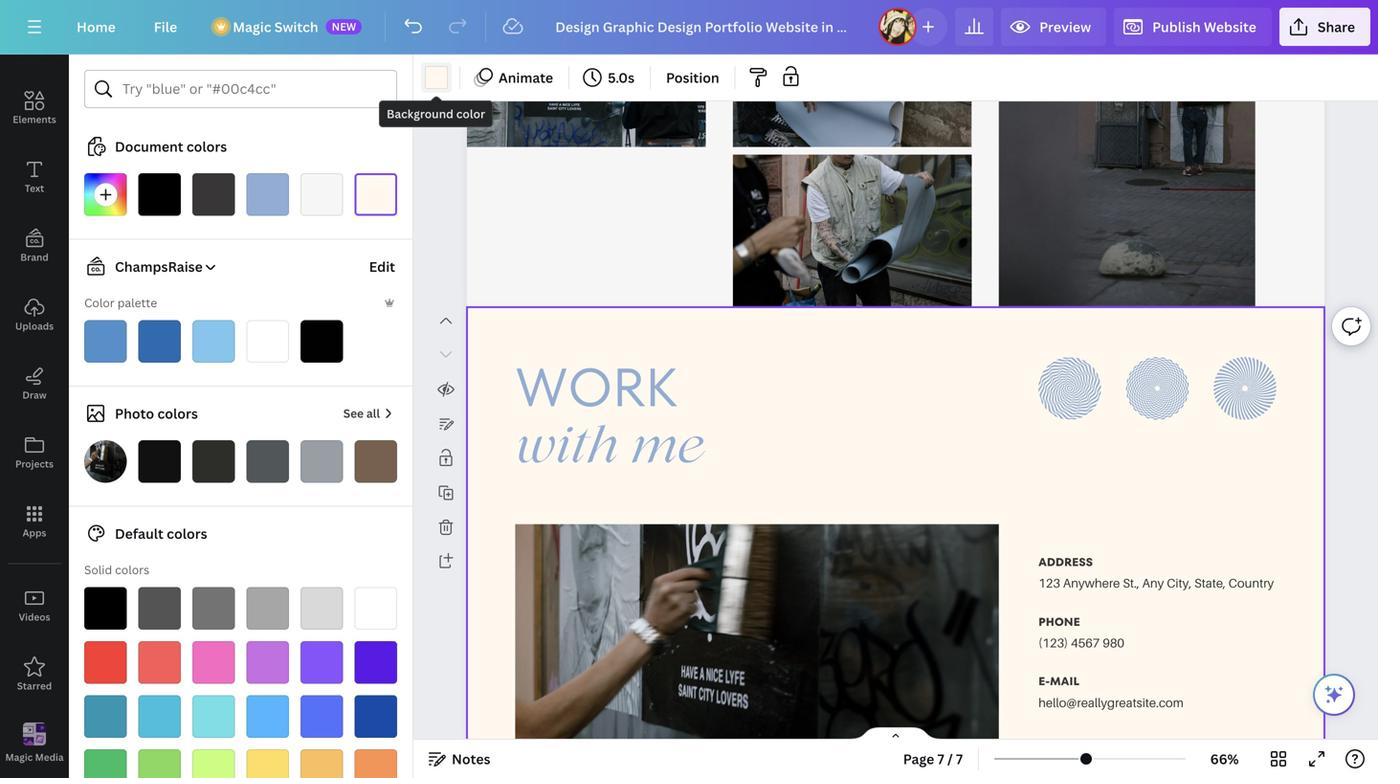 Task type: locate. For each thing, give the bounding box(es) containing it.
anywhere
[[1063, 576, 1120, 590]]

light blue #38b6ff image
[[246, 695, 289, 738]]

all
[[366, 405, 380, 421]]

#000000 image
[[138, 173, 181, 216]]

#fff8ed image
[[355, 173, 397, 216]]

66%
[[1210, 750, 1239, 768]]

magenta #cb6ce6 image
[[246, 641, 289, 684]]

publish
[[1152, 18, 1201, 36]]

background color
[[387, 106, 485, 122]]

palette
[[117, 295, 157, 311]]

default
[[115, 524, 164, 543]]

bright red #ff3131 image
[[84, 641, 127, 684], [84, 641, 127, 684]]

colors right solid
[[115, 562, 149, 578]]

work with me
[[515, 350, 704, 475]]

royal blue #5271ff image
[[301, 695, 343, 738], [301, 695, 343, 738]]

#000000 image
[[138, 173, 181, 216]]

light blue #38b6ff image
[[246, 695, 289, 738]]

Design title text field
[[540, 8, 871, 46]]

#fff8ed image
[[425, 66, 448, 89], [425, 66, 448, 89], [355, 173, 397, 216]]

66% button
[[1194, 744, 1256, 774]]

website
[[1204, 18, 1257, 36]]

lime #c1ff72 image
[[192, 749, 235, 778]]

turquoise blue #5ce1e6 image
[[192, 695, 235, 738], [192, 695, 235, 738]]

0 horizontal spatial magic
[[5, 751, 33, 764]]

7 left the /
[[938, 750, 944, 768]]

default colors
[[115, 524, 207, 543]]

home
[[77, 18, 116, 36]]

colors
[[187, 137, 227, 156], [157, 404, 198, 423], [167, 524, 207, 543], [115, 562, 149, 578]]

color palette
[[84, 295, 157, 311]]

magic inside 'main' menu bar
[[233, 18, 271, 36]]

state,
[[1194, 576, 1226, 590]]

#2d2e29 image
[[192, 440, 235, 483], [192, 440, 235, 483]]

projects
[[15, 457, 54, 470]]

#505658 image
[[246, 440, 289, 483]]

document colors
[[115, 137, 227, 156]]

videos
[[19, 611, 50, 624]]

980
[[1103, 635, 1125, 650]]

phone (123) 4567 980
[[1039, 614, 1125, 650]]

main menu bar
[[0, 0, 1378, 55]]

5.0s
[[608, 68, 635, 87]]

share
[[1318, 18, 1355, 36]]

projects button
[[0, 418, 69, 487]]

gray #737373 image
[[192, 587, 235, 630]]

purple #8c52ff image
[[301, 641, 343, 684]]

magic left switch
[[233, 18, 271, 36]]

dark turquoise #0097b2 image
[[84, 695, 127, 738], [84, 695, 127, 738]]

text button
[[0, 143, 69, 212]]

#393636 image
[[192, 173, 235, 216], [192, 173, 235, 216]]

city,
[[1167, 576, 1192, 590]]

peach #ffbd59 image
[[301, 749, 343, 778]]

1 horizontal spatial 7
[[956, 750, 963, 768]]

#010101 image
[[301, 320, 343, 363]]

animate button
[[468, 62, 561, 93]]

see
[[343, 405, 364, 421]]

work
[[515, 350, 678, 425]]

solid
[[84, 562, 112, 578]]

st.,
[[1123, 576, 1140, 590]]

1 vertical spatial magic
[[5, 751, 33, 764]]

coral red #ff5757 image
[[138, 641, 181, 684], [138, 641, 181, 684]]

black #000000 image
[[84, 587, 127, 630]]

green #00bf63 image
[[84, 749, 127, 778], [84, 749, 127, 778]]

home link
[[61, 8, 131, 46]]

colors right default
[[167, 524, 207, 543]]

media
[[35, 751, 64, 764]]

file
[[154, 18, 177, 36]]

#f6f6f6 image
[[301, 173, 343, 216]]

magic left media
[[5, 751, 33, 764]]

magic
[[233, 18, 271, 36], [5, 751, 33, 764]]

apps
[[23, 526, 46, 539]]

0 vertical spatial magic
[[233, 18, 271, 36]]

phone
[[1039, 614, 1080, 630]]

grass green #7ed957 image
[[138, 749, 181, 778]]

design button
[[0, 5, 69, 74]]

123
[[1039, 576, 1060, 590]]

#ffffff image
[[246, 320, 289, 363]]

colors for photo colors
[[157, 404, 198, 423]]

0 horizontal spatial 7
[[938, 750, 944, 768]]

#4890cd image
[[84, 320, 127, 363], [84, 320, 127, 363]]

publish website button
[[1114, 8, 1272, 46]]

7 right the /
[[956, 750, 963, 768]]

notes
[[452, 750, 490, 768]]

dark gray #545454 image
[[138, 587, 181, 630]]

text
[[25, 182, 44, 195]]

1 horizontal spatial magic
[[233, 18, 271, 36]]

position button
[[659, 62, 727, 93]]

add a new color image
[[84, 173, 127, 216]]

cobalt blue #004aad image
[[355, 695, 397, 738]]

file button
[[139, 8, 193, 46]]

champsraise
[[115, 257, 203, 276]]

white #ffffff image
[[355, 587, 397, 630], [355, 587, 397, 630]]

e-
[[1039, 674, 1050, 690]]

preview button
[[1001, 8, 1107, 46]]

page
[[903, 750, 934, 768]]

#75c6ef image
[[192, 320, 235, 363], [192, 320, 235, 363]]

#ffffff image
[[246, 320, 289, 363]]

colors right 'photo'
[[157, 404, 198, 423]]

#101110 image
[[138, 440, 181, 483]]

grass green #7ed957 image
[[138, 749, 181, 778]]

magic inside button
[[5, 751, 33, 764]]

4567
[[1071, 635, 1100, 650]]

1 7 from the left
[[938, 750, 944, 768]]

side panel tab list
[[0, 5, 69, 778]]

pink #ff66c4 image
[[192, 641, 235, 684]]

#8badd6 image
[[246, 173, 289, 216], [246, 173, 289, 216]]

aqua blue #0cc0df image
[[138, 695, 181, 738], [138, 695, 181, 738]]

mail
[[1050, 674, 1080, 690]]

#7a604e image
[[355, 440, 397, 483]]

uploads button
[[0, 280, 69, 349]]

colors for default colors
[[167, 524, 207, 543]]

preview
[[1040, 18, 1091, 36]]

7
[[938, 750, 944, 768], [956, 750, 963, 768]]

colors right document
[[187, 137, 227, 156]]

#166bb5 image
[[138, 320, 181, 363]]

yellow #ffde59 image
[[246, 749, 289, 778]]

#505658 image
[[246, 440, 289, 483]]



Task type: vqa. For each thing, say whether or not it's contained in the screenshot.
around
no



Task type: describe. For each thing, give the bounding box(es) containing it.
document
[[115, 137, 183, 156]]

photo colors
[[115, 404, 198, 423]]

notes button
[[421, 744, 498, 774]]

starred
[[17, 680, 52, 692]]

light gray #d9d9d9 image
[[301, 587, 343, 630]]

see all
[[343, 405, 380, 421]]

colors for solid colors
[[115, 562, 149, 578]]

violet #5e17eb image
[[355, 641, 397, 684]]

position
[[666, 68, 719, 87]]

elements
[[13, 113, 56, 126]]

see all button
[[341, 394, 397, 433]]

#7a604e image
[[355, 440, 397, 483]]

color
[[84, 295, 115, 311]]

black #000000 image
[[84, 587, 127, 630]]

page 7 / 7
[[903, 750, 963, 768]]

#f6f6f6 image
[[301, 173, 343, 216]]

videos button
[[0, 571, 69, 640]]

peach #ffbd59 image
[[301, 749, 343, 778]]

address 123 anywhere st., any city, state, country
[[1039, 554, 1274, 590]]

brand button
[[0, 212, 69, 280]]

uploads
[[15, 320, 54, 333]]

add a new color image
[[84, 173, 127, 216]]

magic for magic media
[[5, 751, 33, 764]]

draw
[[22, 389, 47, 402]]

address
[[1039, 554, 1093, 570]]

edit
[[369, 257, 395, 276]]

design
[[19, 44, 50, 57]]

cobalt blue #004aad image
[[355, 695, 397, 738]]

magic media button
[[0, 709, 69, 778]]

5.0s button
[[577, 62, 642, 93]]

gray #a6a6a6 image
[[246, 587, 289, 630]]

photo
[[115, 404, 154, 423]]

#101110 image
[[138, 440, 181, 483]]

#979ea5 image
[[301, 440, 343, 483]]

with
[[515, 427, 619, 475]]

starred button
[[0, 640, 69, 709]]

color
[[456, 106, 485, 122]]

country
[[1229, 576, 1274, 590]]

2 7 from the left
[[956, 750, 963, 768]]

colors for document colors
[[187, 137, 227, 156]]

purple #8c52ff image
[[301, 641, 343, 684]]

#979ea5 image
[[301, 440, 343, 483]]

/
[[947, 750, 953, 768]]

orange #ff914d image
[[355, 749, 397, 778]]

brand
[[20, 251, 49, 264]]

page 7 / 7 button
[[896, 744, 971, 774]]

draw button
[[0, 349, 69, 418]]

magic media
[[5, 751, 64, 764]]

magic for magic switch
[[233, 18, 271, 36]]

animate
[[499, 68, 553, 87]]

pink #ff66c4 image
[[192, 641, 235, 684]]

new
[[332, 19, 356, 33]]

violet #5e17eb image
[[355, 641, 397, 684]]

magenta #cb6ce6 image
[[246, 641, 289, 684]]

share button
[[1280, 8, 1371, 46]]

champsraise button
[[77, 255, 218, 278]]

#010101 image
[[301, 320, 343, 363]]

edit button
[[367, 247, 397, 286]]

any
[[1142, 576, 1164, 590]]

background
[[387, 106, 454, 122]]

hello@reallygreatsite.com
[[1039, 695, 1184, 710]]

gray #737373 image
[[192, 587, 235, 630]]

light gray #d9d9d9 image
[[301, 587, 343, 630]]

switch
[[275, 18, 318, 36]]

Try "blue" or "#00c4cc" search field
[[123, 71, 385, 107]]

show pages image
[[850, 726, 942, 742]]

apps button
[[0, 487, 69, 556]]

publish website
[[1152, 18, 1257, 36]]

me
[[632, 427, 704, 475]]

magic switch
[[233, 18, 318, 36]]

yellow #ffde59 image
[[246, 749, 289, 778]]

solid colors
[[84, 562, 149, 578]]

lime #c1ff72 image
[[192, 749, 235, 778]]

#166bb5 image
[[138, 320, 181, 363]]

elements button
[[0, 74, 69, 143]]

gray #a6a6a6 image
[[246, 587, 289, 630]]

canva assistant image
[[1323, 683, 1346, 706]]

orange #ff914d image
[[355, 749, 397, 778]]

(123)
[[1039, 635, 1068, 650]]

e-mail hello@reallygreatsite.com
[[1039, 674, 1184, 710]]

dark gray #545454 image
[[138, 587, 181, 630]]



